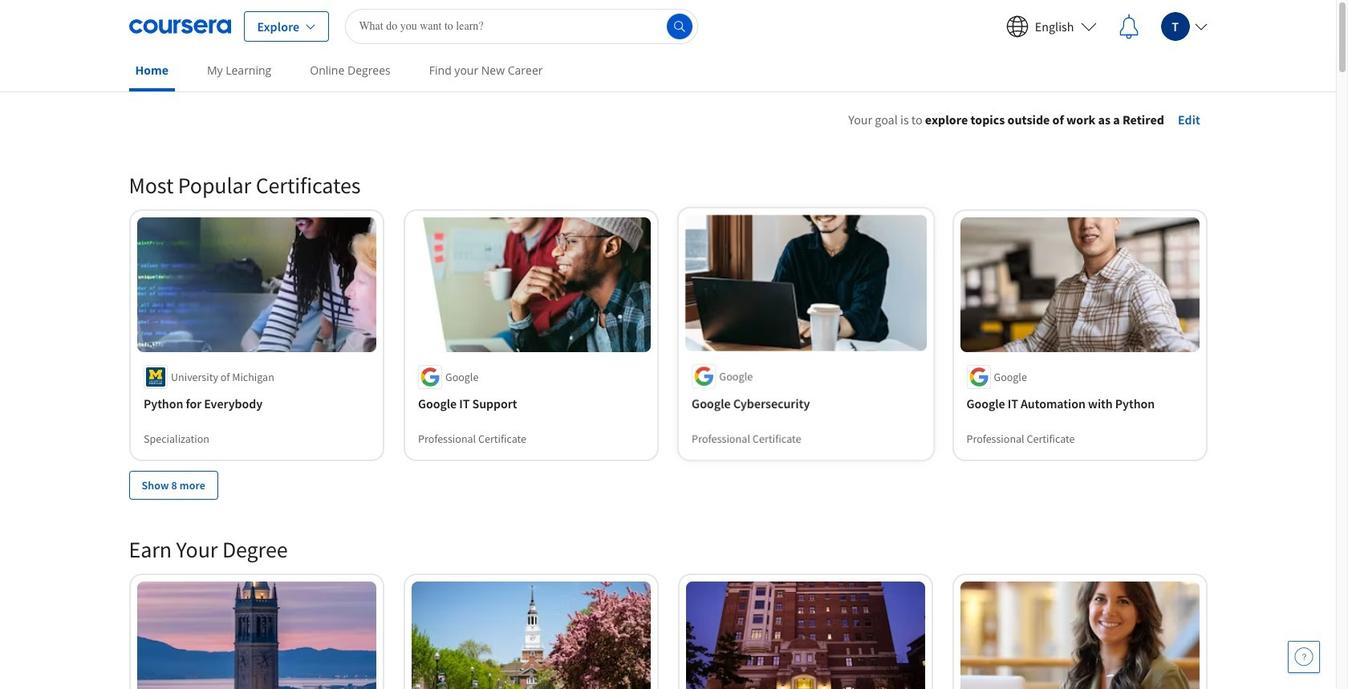 Task type: vqa. For each thing, say whether or not it's contained in the screenshot.
for
no



Task type: locate. For each thing, give the bounding box(es) containing it.
help center image
[[1295, 648, 1314, 667]]

earn your degree collection element
[[119, 509, 1217, 689]]

None search field
[[345, 8, 699, 44]]

region
[[763, 132, 1285, 291]]



Task type: describe. For each thing, give the bounding box(es) containing it.
most popular certificates collection element
[[119, 145, 1217, 525]]

What do you want to learn? text field
[[345, 8, 699, 44]]

coursera image
[[129, 13, 231, 39]]



